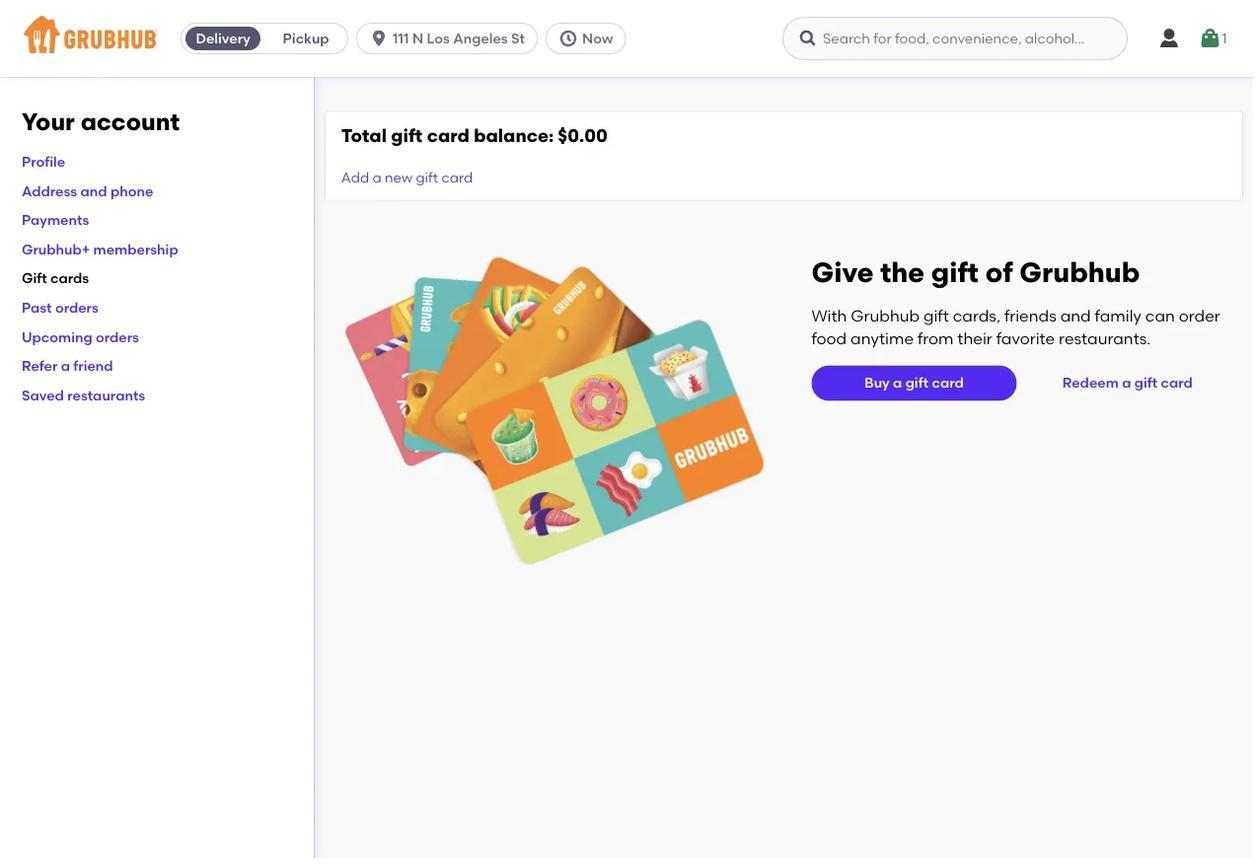 Task type: describe. For each thing, give the bounding box(es) containing it.
orders for past orders
[[55, 299, 98, 316]]

redeem a gift card button
[[1055, 365, 1201, 401]]

address and phone
[[22, 182, 153, 199]]

phone
[[110, 182, 153, 199]]

gift for give the gift of grubhub
[[931, 256, 979, 289]]

and inside with grubhub gift cards, friends and family can order food anytime from their favorite restaurants.
[[1061, 307, 1091, 326]]

upcoming
[[22, 328, 92, 345]]

total gift card balance: $0.00
[[341, 125, 608, 147]]

balance:
[[474, 125, 554, 147]]

111 n los angeles st button
[[356, 23, 546, 54]]

gift right new
[[416, 169, 438, 186]]

give the gift of grubhub
[[812, 256, 1140, 289]]

111 n los angeles st
[[393, 30, 525, 47]]

from
[[918, 329, 954, 348]]

Search for food, convenience, alcohol... search field
[[783, 17, 1128, 60]]

buy a gift card link
[[812, 365, 1017, 401]]

svg image for 1
[[1199, 27, 1222, 50]]

membership
[[93, 241, 178, 258]]

now button
[[546, 23, 634, 54]]

n
[[412, 30, 423, 47]]

refer a friend link
[[22, 358, 113, 374]]

redeem
[[1063, 375, 1119, 391]]

upcoming orders
[[22, 328, 139, 345]]

svg image for now
[[559, 29, 578, 48]]

profile
[[22, 153, 65, 170]]

saved restaurants
[[22, 387, 145, 404]]

friend
[[73, 358, 113, 374]]

friends
[[1005, 307, 1057, 326]]

anytime
[[851, 329, 914, 348]]

delivery button
[[182, 23, 265, 54]]

food
[[812, 329, 847, 348]]

gift
[[22, 270, 47, 287]]

add
[[341, 169, 369, 186]]

svg image
[[798, 29, 818, 48]]

a for add
[[373, 169, 382, 186]]

refer
[[22, 358, 58, 374]]

family
[[1095, 307, 1142, 326]]

111
[[393, 30, 409, 47]]

now
[[582, 30, 613, 47]]

total
[[341, 125, 387, 147]]

restaurants.
[[1059, 329, 1151, 348]]

your
[[22, 108, 75, 136]]

refer a friend
[[22, 358, 113, 374]]

buy
[[865, 375, 890, 391]]

st
[[511, 30, 525, 47]]

payments link
[[22, 212, 89, 228]]

svg image for 111 n los angeles st
[[369, 29, 389, 48]]

gift cards link
[[22, 270, 89, 287]]

grubhub inside with grubhub gift cards, friends and family can order food anytime from their favorite restaurants.
[[851, 307, 920, 326]]

gift for with grubhub gift cards, friends and family can order food anytime from their favorite restaurants.
[[924, 307, 949, 326]]

past orders link
[[22, 299, 98, 316]]

redeem a gift card
[[1063, 375, 1193, 391]]

los
[[427, 30, 450, 47]]



Task type: locate. For each thing, give the bounding box(es) containing it.
grubhub+
[[22, 241, 90, 258]]

add a new gift card
[[341, 169, 473, 186]]

past orders
[[22, 299, 98, 316]]

address and phone link
[[22, 182, 153, 199]]

favorite
[[996, 329, 1055, 348]]

gift card image
[[345, 255, 764, 567]]

gift right the redeem
[[1135, 375, 1158, 391]]

angeles
[[453, 30, 508, 47]]

pickup
[[283, 30, 329, 47]]

gift for redeem a gift card
[[1135, 375, 1158, 391]]

1 horizontal spatial grubhub
[[1020, 256, 1140, 289]]

a for redeem
[[1122, 375, 1131, 391]]

1 vertical spatial grubhub
[[851, 307, 920, 326]]

gift inside with grubhub gift cards, friends and family can order food anytime from their favorite restaurants.
[[924, 307, 949, 326]]

1 button
[[1199, 21, 1227, 56]]

their
[[958, 329, 993, 348]]

gift cards
[[22, 270, 89, 287]]

give
[[812, 256, 874, 289]]

account
[[81, 108, 180, 136]]

gift inside button
[[1135, 375, 1158, 391]]

svg image inside 1 button
[[1199, 27, 1222, 50]]

orders for upcoming orders
[[96, 328, 139, 345]]

address
[[22, 182, 77, 199]]

a for buy
[[893, 375, 902, 391]]

a right refer
[[61, 358, 70, 374]]

card inside button
[[1161, 375, 1193, 391]]

a
[[373, 169, 382, 186], [61, 358, 70, 374], [893, 375, 902, 391], [1122, 375, 1131, 391]]

1
[[1222, 30, 1227, 47]]

gift up add a new gift card
[[391, 125, 423, 147]]

cards,
[[953, 307, 1001, 326]]

new
[[385, 169, 413, 186]]

cards
[[50, 270, 89, 287]]

svg image inside now button
[[559, 29, 578, 48]]

order
[[1179, 307, 1221, 326]]

grubhub up "family" on the top right of page
[[1020, 256, 1140, 289]]

card down "total gift card balance: $0.00"
[[442, 169, 473, 186]]

payments
[[22, 212, 89, 228]]

orders
[[55, 299, 98, 316], [96, 328, 139, 345]]

main navigation navigation
[[0, 0, 1254, 77]]

0 vertical spatial orders
[[55, 299, 98, 316]]

can
[[1146, 307, 1175, 326]]

with grubhub gift cards, friends and family can order food anytime from their favorite restaurants.
[[812, 307, 1221, 348]]

delivery
[[196, 30, 250, 47]]

upcoming orders link
[[22, 328, 139, 345]]

1 vertical spatial orders
[[96, 328, 139, 345]]

0 horizontal spatial grubhub
[[851, 307, 920, 326]]

saved restaurants link
[[22, 387, 145, 404]]

restaurants
[[67, 387, 145, 404]]

orders up friend
[[96, 328, 139, 345]]

card inside 'link'
[[932, 375, 964, 391]]

gift for buy a gift card
[[906, 375, 929, 391]]

and up 'restaurants.'
[[1061, 307, 1091, 326]]

grubhub
[[1020, 256, 1140, 289], [851, 307, 920, 326]]

with
[[812, 307, 847, 326]]

svg image
[[1158, 27, 1181, 50], [1199, 27, 1222, 50], [369, 29, 389, 48], [559, 29, 578, 48]]

0 horizontal spatial and
[[80, 182, 107, 199]]

card up add a new gift card
[[427, 125, 470, 147]]

a left new
[[373, 169, 382, 186]]

0 vertical spatial grubhub
[[1020, 256, 1140, 289]]

gift
[[391, 125, 423, 147], [416, 169, 438, 186], [931, 256, 979, 289], [924, 307, 949, 326], [906, 375, 929, 391], [1135, 375, 1158, 391]]

and left phone
[[80, 182, 107, 199]]

gift inside 'link'
[[906, 375, 929, 391]]

a for refer
[[61, 358, 70, 374]]

buy a gift card
[[865, 375, 964, 391]]

and
[[80, 182, 107, 199], [1061, 307, 1091, 326]]

gift up 'from'
[[924, 307, 949, 326]]

$0.00
[[558, 125, 608, 147]]

card down can
[[1161, 375, 1193, 391]]

1 vertical spatial and
[[1061, 307, 1091, 326]]

0 vertical spatial and
[[80, 182, 107, 199]]

of
[[986, 256, 1013, 289]]

grubhub up anytime
[[851, 307, 920, 326]]

a right the redeem
[[1122, 375, 1131, 391]]

grubhub+ membership link
[[22, 241, 178, 258]]

the
[[881, 256, 925, 289]]

gift right buy
[[906, 375, 929, 391]]

past
[[22, 299, 52, 316]]

gift left of
[[931, 256, 979, 289]]

card down 'from'
[[932, 375, 964, 391]]

your account
[[22, 108, 180, 136]]

card
[[427, 125, 470, 147], [442, 169, 473, 186], [932, 375, 964, 391], [1161, 375, 1193, 391]]

a inside 'link'
[[893, 375, 902, 391]]

a right buy
[[893, 375, 902, 391]]

pickup button
[[265, 23, 348, 54]]

1 horizontal spatial and
[[1061, 307, 1091, 326]]

grubhub+ membership
[[22, 241, 178, 258]]

svg image inside 111 n los angeles st button
[[369, 29, 389, 48]]

profile link
[[22, 153, 65, 170]]

saved
[[22, 387, 64, 404]]

orders up upcoming orders
[[55, 299, 98, 316]]

a inside button
[[1122, 375, 1131, 391]]



Task type: vqa. For each thing, say whether or not it's contained in the screenshot.
N
yes



